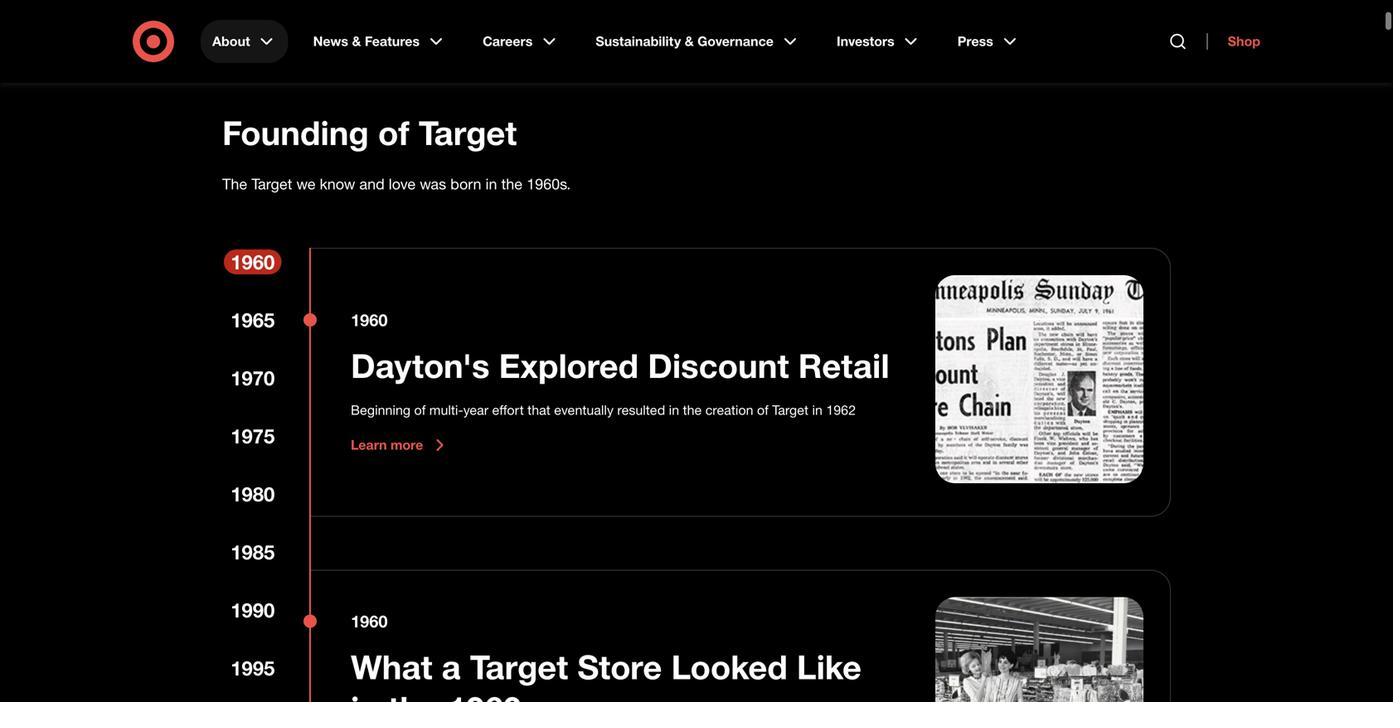 Task type: vqa. For each thing, say whether or not it's contained in the screenshot.
MULTI-
yes



Task type: locate. For each thing, give the bounding box(es) containing it.
& left governance
[[685, 33, 694, 49]]

2 vertical spatial the
[[388, 689, 439, 703]]

1960 for dayton's explored discount retail
[[351, 310, 388, 330]]

1 horizontal spatial of
[[414, 403, 426, 419]]

1 horizontal spatial the
[[502, 175, 523, 193]]

0 horizontal spatial the
[[388, 689, 439, 703]]

target
[[419, 112, 517, 153], [252, 175, 292, 193], [773, 403, 809, 419], [470, 647, 568, 688]]

1965
[[231, 308, 275, 332]]

2 & from the left
[[685, 33, 694, 49]]

1975 link
[[224, 424, 282, 449]]

store
[[578, 647, 662, 688]]

know
[[320, 175, 355, 193]]

looked
[[672, 647, 788, 688]]

of
[[378, 112, 410, 153], [414, 403, 426, 419], [757, 403, 769, 419]]

was
[[420, 175, 446, 193]]

1990 link
[[224, 598, 282, 623]]

0 vertical spatial the
[[502, 175, 523, 193]]

features
[[365, 33, 420, 49]]

1995 link
[[224, 656, 282, 681]]

discount
[[648, 346, 789, 386]]

the inside what a target store looked like in the 1960s
[[388, 689, 439, 703]]

2 vertical spatial 1960
[[351, 612, 388, 632]]

love
[[389, 175, 416, 193]]

the
[[502, 175, 523, 193], [683, 403, 702, 419], [388, 689, 439, 703]]

news & features link
[[302, 20, 458, 63]]

1995
[[231, 657, 275, 681]]

born
[[451, 175, 482, 193]]

in
[[486, 175, 497, 193], [669, 403, 679, 419], [813, 403, 823, 419], [351, 689, 379, 703]]

the down what
[[388, 689, 439, 703]]

&
[[352, 33, 361, 49], [685, 33, 694, 49]]

1960 up what
[[351, 612, 388, 632]]

target up born
[[419, 112, 517, 153]]

target up 1960s
[[470, 647, 568, 688]]

of right "creation" at the right
[[757, 403, 769, 419]]

dayton's explored discount retail
[[351, 346, 890, 386]]

1960 up 1965 link
[[231, 250, 275, 274]]

what
[[351, 647, 433, 688]]

of left multi-
[[414, 403, 426, 419]]

news
[[313, 33, 348, 49]]

of up the target we know and love was born in the 1960s.
[[378, 112, 410, 153]]

creation
[[706, 403, 754, 419]]

1975
[[231, 424, 275, 448]]

& right news at the top of the page
[[352, 33, 361, 49]]

target left the we
[[252, 175, 292, 193]]

0 horizontal spatial of
[[378, 112, 410, 153]]

sustainability
[[596, 33, 681, 49]]

1960s.
[[527, 175, 571, 193]]

eventually
[[554, 403, 614, 419]]

learn
[[351, 437, 387, 454]]

careers link
[[471, 20, 571, 63]]

learn more button
[[351, 436, 450, 456]]

1960 for what a target store looked like in the 1960s
[[351, 612, 388, 632]]

more
[[391, 437, 423, 454]]

two women standing in a store image
[[936, 598, 1144, 703]]

learn more
[[351, 437, 423, 454]]

1960 up dayton's
[[351, 310, 388, 330]]

about
[[212, 33, 250, 49]]

1 horizontal spatial &
[[685, 33, 694, 49]]

1 & from the left
[[352, 33, 361, 49]]

and
[[360, 175, 385, 193]]

1 vertical spatial the
[[683, 403, 702, 419]]

1 vertical spatial 1960
[[351, 310, 388, 330]]

in down what
[[351, 689, 379, 703]]

1970 link
[[224, 366, 282, 391]]

the left "creation" at the right
[[683, 403, 702, 419]]

target inside what a target store looked like in the 1960s
[[470, 647, 568, 688]]

shop
[[1228, 33, 1261, 49]]

press
[[958, 33, 994, 49]]

0 horizontal spatial &
[[352, 33, 361, 49]]

the left 1960s.
[[502, 175, 523, 193]]

0 vertical spatial 1960
[[231, 250, 275, 274]]

2 horizontal spatial the
[[683, 403, 702, 419]]

& inside "link"
[[685, 33, 694, 49]]

effort
[[492, 403, 524, 419]]

1990
[[231, 599, 275, 623]]

1960
[[231, 250, 275, 274], [351, 310, 388, 330], [351, 612, 388, 632]]



Task type: describe. For each thing, give the bounding box(es) containing it.
beginning
[[351, 403, 411, 419]]

in right resulted
[[669, 403, 679, 419]]

investors
[[837, 33, 895, 49]]

resulted
[[618, 403, 665, 419]]

what a target store looked like in the 1960s
[[351, 647, 862, 703]]

1985
[[231, 540, 275, 564]]

like
[[797, 647, 862, 688]]

founding of target
[[222, 112, 517, 153]]

what a target store looked like in the 1960s button
[[351, 647, 896, 703]]

governance
[[698, 33, 774, 49]]

& for governance
[[685, 33, 694, 49]]

founding
[[222, 112, 369, 153]]

dayton's explored discount retail button
[[351, 345, 890, 387]]

explored
[[499, 346, 639, 386]]

press link
[[946, 20, 1032, 63]]

2 horizontal spatial of
[[757, 403, 769, 419]]

news & features
[[313, 33, 420, 49]]

we
[[297, 175, 316, 193]]

multi-
[[430, 403, 463, 419]]

that
[[528, 403, 551, 419]]

1980
[[231, 482, 275, 506]]

sustainability & governance
[[596, 33, 774, 49]]

shop link
[[1207, 33, 1261, 50]]

year
[[463, 403, 489, 419]]

the
[[222, 175, 247, 193]]

investors link
[[825, 20, 933, 63]]

the for creation
[[683, 403, 702, 419]]

of for founding
[[378, 112, 410, 153]]

the for 1960s.
[[502, 175, 523, 193]]

1965 link
[[224, 308, 282, 333]]

sustainability & governance link
[[584, 20, 812, 63]]

1960s
[[448, 689, 540, 703]]

retail
[[799, 346, 890, 386]]

1980 link
[[224, 482, 282, 507]]

the target we know and love was born in the 1960s.
[[222, 175, 571, 193]]

1985 link
[[224, 540, 282, 565]]

a
[[442, 647, 461, 688]]

beginning of multi-year effort that eventually resulted in the creation of target in 1962
[[351, 403, 856, 419]]

in right born
[[486, 175, 497, 193]]

& for features
[[352, 33, 361, 49]]

in inside what a target store looked like in the 1960s
[[351, 689, 379, 703]]

1962
[[827, 403, 856, 419]]

dayton's
[[351, 346, 490, 386]]

target left the 1962
[[773, 403, 809, 419]]

of for beginning
[[414, 403, 426, 419]]

in left the 1962
[[813, 403, 823, 419]]

a newspaper with a man's face on it image
[[936, 275, 1144, 484]]

careers
[[483, 33, 533, 49]]

about link
[[201, 20, 288, 63]]

1960 link
[[224, 250, 282, 275]]

1970
[[231, 366, 275, 390]]



